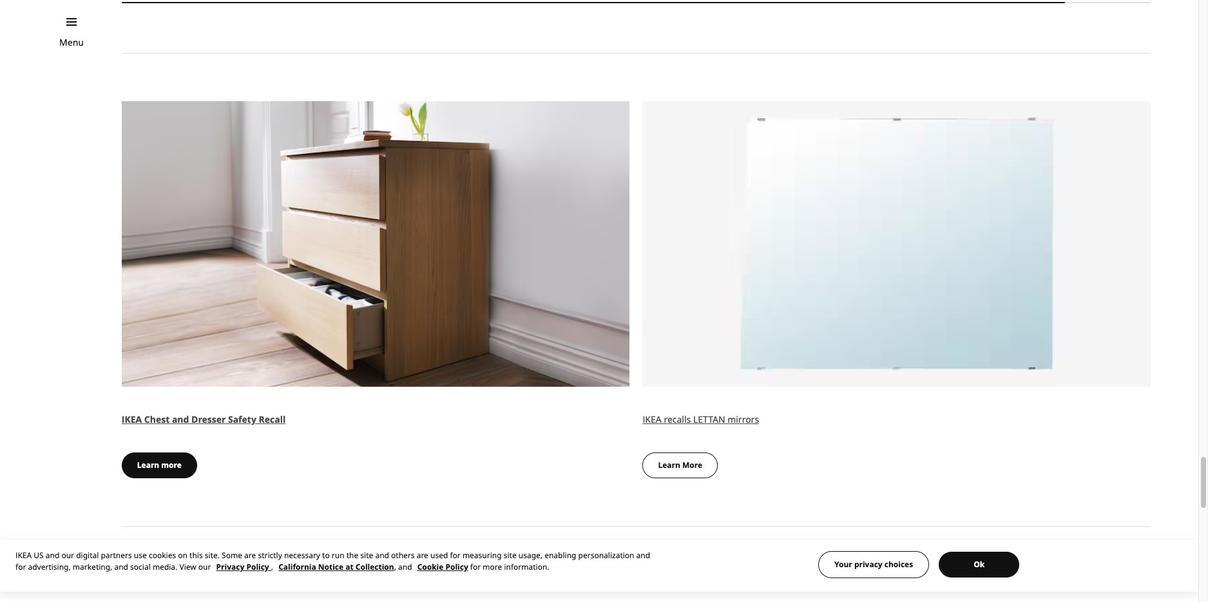 Task type: vqa. For each thing, say whether or not it's contained in the screenshot.
99 to the middle
no



Task type: describe. For each thing, give the bounding box(es) containing it.
on
[[178, 550, 188, 561]]

measuring
[[463, 550, 502, 561]]

cookies
[[149, 550, 176, 561]]

learn more button
[[643, 453, 718, 479]]

0 vertical spatial our
[[62, 550, 74, 561]]

ikea for ikea us and our digital partners use cookies on this site. some are strictly necessary to run the site and others are used for measuring site usage, enabling personalization and for advertising, marketing, and social media. view our
[[15, 550, 32, 561]]

menu
[[59, 36, 84, 48]]

media.
[[153, 561, 177, 572]]

menu button
[[59, 35, 84, 50]]

privacy
[[216, 561, 245, 572]]

some
[[222, 550, 242, 561]]

recalls
[[664, 414, 691, 426]]

is
[[157, 575, 169, 596]]

ok
[[974, 559, 985, 570]]

this
[[190, 550, 203, 561]]

advertising,
[[28, 561, 71, 572]]

privacy
[[855, 559, 883, 570]]

information.
[[504, 561, 550, 572]]

ikea recalls lettan mirrors
[[643, 414, 759, 426]]

us
[[34, 550, 44, 561]]

strictly
[[258, 550, 282, 561]]

used
[[431, 550, 448, 561]]

others
[[391, 550, 415, 561]]

and right the chest
[[172, 413, 189, 426]]

and up privacy policy , california notice at collection , and cookie policy for more information.
[[375, 550, 389, 561]]

link to chest and dresser recall image
[[122, 101, 630, 387]]

1 horizontal spatial for
[[450, 550, 461, 561]]

1 horizontal spatial our
[[198, 561, 211, 572]]

collection
[[356, 561, 394, 572]]

the
[[347, 550, 359, 561]]

site.
[[205, 550, 220, 561]]

lettan
[[694, 414, 726, 426]]

learn for recalls
[[658, 460, 681, 471]]

1 vertical spatial more
[[483, 561, 502, 572]]

privacy policy , california notice at collection , and cookie policy for more information.
[[216, 561, 550, 572]]

your
[[835, 559, 853, 570]]

ikea for ikea chest and dresser safety recall
[[122, 413, 142, 426]]

your privacy choices
[[835, 559, 914, 570]]

ikea recalls lettan mirrors link
[[643, 414, 759, 426]]

and up advertising,
[[46, 550, 60, 561]]

to
[[322, 550, 330, 561]]

privacy policy link
[[216, 561, 271, 572]]

ikea for ikea recalls lettan mirrors
[[643, 414, 662, 426]]

and down others
[[398, 561, 412, 572]]

ikea down view
[[173, 575, 208, 596]]

usage,
[[519, 550, 543, 561]]

ikea expands recall of lettan mirrors image
[[643, 101, 1151, 387]]

1 policy from the left
[[247, 561, 269, 572]]

social
[[130, 561, 151, 572]]

learn more
[[137, 460, 182, 471]]

chest
[[144, 413, 170, 426]]

california
[[279, 561, 316, 572]]

enabling
[[545, 550, 577, 561]]



Task type: locate. For each thing, give the bounding box(es) containing it.
california notice at collection link
[[279, 561, 394, 572]]

safety
[[228, 413, 256, 426]]

for right used
[[450, 550, 461, 561]]

for down measuring
[[470, 561, 481, 572]]

our
[[62, 550, 74, 561], [198, 561, 211, 572]]

policy
[[247, 561, 269, 572], [446, 561, 468, 572]]

more
[[161, 460, 182, 471], [483, 561, 502, 572]]

this is ikea
[[122, 575, 208, 596]]

1 horizontal spatial are
[[417, 550, 429, 561]]

1 horizontal spatial site
[[504, 550, 517, 561]]

policy down strictly
[[247, 561, 269, 572]]

1 horizontal spatial learn
[[658, 460, 681, 471]]

this
[[122, 575, 153, 596]]

ok button
[[939, 552, 1020, 578]]

and down partners
[[114, 561, 128, 572]]

0 horizontal spatial learn
[[137, 460, 159, 471]]

, down others
[[394, 561, 396, 572]]

0 horizontal spatial our
[[62, 550, 74, 561]]

0 horizontal spatial ,
[[271, 561, 273, 572]]

use
[[134, 550, 147, 561]]

are
[[244, 550, 256, 561], [417, 550, 429, 561]]

,
[[271, 561, 273, 572], [394, 561, 396, 572]]

and
[[172, 413, 189, 426], [46, 550, 60, 561], [375, 550, 389, 561], [637, 550, 651, 561], [114, 561, 128, 572], [398, 561, 412, 572]]

2 are from the left
[[417, 550, 429, 561]]

your privacy choices button
[[819, 551, 930, 578]]

0 vertical spatial more
[[161, 460, 182, 471]]

1 are from the left
[[244, 550, 256, 561]]

site up the information.
[[504, 550, 517, 561]]

1 , from the left
[[271, 561, 273, 572]]

are up privacy policy 'link'
[[244, 550, 256, 561]]

run
[[332, 550, 345, 561]]

0 horizontal spatial policy
[[247, 561, 269, 572]]

our down site.
[[198, 561, 211, 572]]

at
[[346, 561, 354, 572]]

1 horizontal spatial policy
[[446, 561, 468, 572]]

cookie policy link
[[417, 561, 468, 572]]

dresser
[[191, 413, 226, 426]]

ikea
[[122, 413, 142, 426], [643, 414, 662, 426], [15, 550, 32, 561], [173, 575, 208, 596]]

0 horizontal spatial are
[[244, 550, 256, 561]]

digital
[[76, 550, 99, 561]]

2 horizontal spatial for
[[470, 561, 481, 572]]

learn for chest
[[137, 460, 159, 471]]

for left advertising,
[[15, 561, 26, 572]]

mirrors
[[728, 414, 759, 426]]

1 site from the left
[[361, 550, 373, 561]]

marketing,
[[73, 561, 112, 572]]

notice
[[318, 561, 344, 572]]

2 learn from the left
[[658, 460, 681, 471]]

0 horizontal spatial for
[[15, 561, 26, 572]]

1 horizontal spatial ,
[[394, 561, 396, 572]]

necessary
[[284, 550, 320, 561]]

ikea chest and dresser safety recall
[[122, 413, 286, 426]]

are up cookie
[[417, 550, 429, 561]]

partners
[[101, 550, 132, 561]]

cookie
[[417, 561, 444, 572]]

1 horizontal spatial more
[[483, 561, 502, 572]]

ikea left recalls
[[643, 414, 662, 426]]

1 vertical spatial our
[[198, 561, 211, 572]]

site up the collection
[[361, 550, 373, 561]]

choices
[[885, 559, 914, 570]]

ikea left the chest
[[122, 413, 142, 426]]

2 , from the left
[[394, 561, 396, 572]]

ikea chest and dresser safety recall link
[[122, 413, 286, 426]]

more inside button
[[161, 460, 182, 471]]

our left digital
[[62, 550, 74, 561]]

scrollbar
[[122, 0, 1151, 10]]

2 policy from the left
[[446, 561, 468, 572]]

, down strictly
[[271, 561, 273, 572]]

ikea inside ikea us and our digital partners use cookies on this site. some are strictly necessary to run the site and others are used for measuring site usage, enabling personalization and for advertising, marketing, and social media. view our
[[15, 550, 32, 561]]

site
[[361, 550, 373, 561], [504, 550, 517, 561]]

learn more button
[[122, 453, 197, 478]]

learn down the chest
[[137, 460, 159, 471]]

policy down used
[[446, 561, 468, 572]]

more down the chest
[[161, 460, 182, 471]]

ikea us and our digital partners use cookies on this site. some are strictly necessary to run the site and others are used for measuring site usage, enabling personalization and for advertising, marketing, and social media. view our
[[15, 550, 651, 572]]

view
[[179, 561, 196, 572]]

0 horizontal spatial site
[[361, 550, 373, 561]]

recall
[[259, 413, 286, 426]]

and right personalization
[[637, 550, 651, 561]]

for
[[450, 550, 461, 561], [15, 561, 26, 572], [470, 561, 481, 572]]

2 site from the left
[[504, 550, 517, 561]]

personalization
[[579, 550, 635, 561]]

more
[[683, 460, 703, 471]]

learn
[[137, 460, 159, 471], [658, 460, 681, 471]]

ikea left us
[[15, 550, 32, 561]]

learn left more
[[658, 460, 681, 471]]

1 learn from the left
[[137, 460, 159, 471]]

0 horizontal spatial more
[[161, 460, 182, 471]]

more down measuring
[[483, 561, 502, 572]]

learn more
[[658, 460, 703, 471]]



